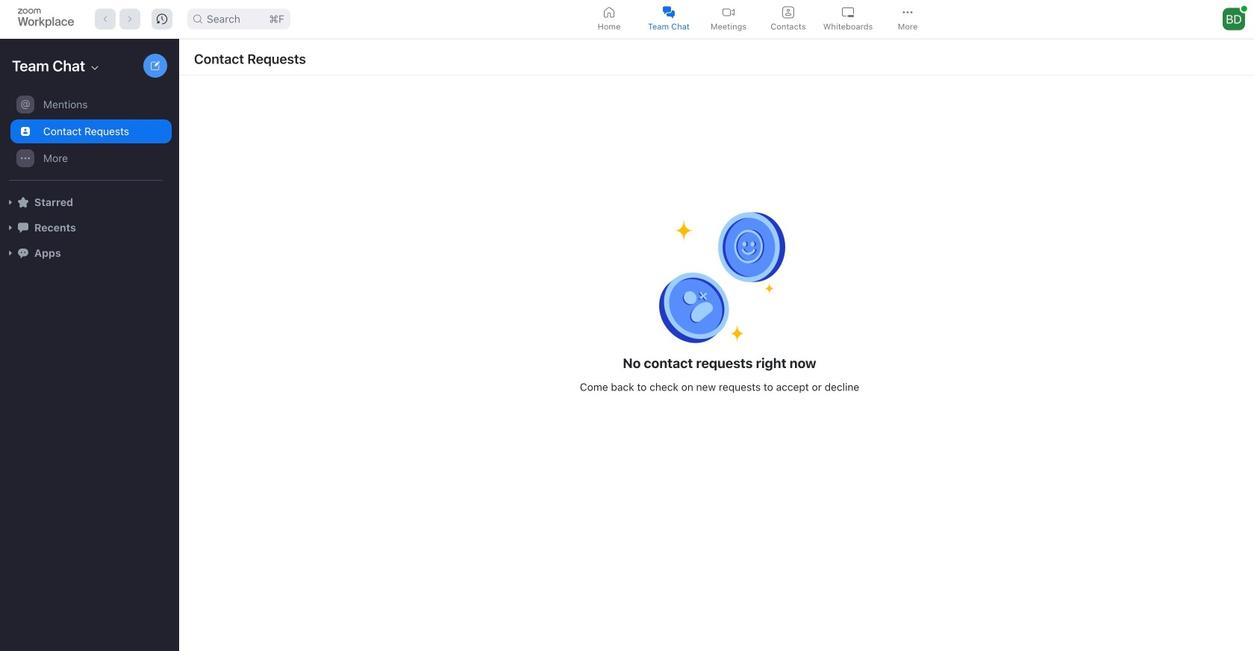 Task type: vqa. For each thing, say whether or not it's contained in the screenshot.
Whiteboard Small image
no



Task type: describe. For each thing, give the bounding box(es) containing it.
chatbot image
[[18, 248, 28, 258]]

triangle right image for starred tree item
[[6, 198, 15, 207]]

chat image
[[18, 222, 28, 233]]

history image
[[157, 14, 167, 24]]

recents tree item
[[6, 215, 172, 240]]

history image
[[157, 14, 167, 24]]



Task type: locate. For each thing, give the bounding box(es) containing it.
chevron down small image
[[89, 62, 101, 74], [89, 62, 101, 74]]

apps tree item
[[6, 240, 172, 266]]

triangle right image inside starred tree item
[[6, 198, 15, 207]]

new image
[[151, 61, 160, 70], [151, 61, 160, 70]]

group
[[0, 91, 172, 181]]

star image
[[18, 197, 28, 207], [18, 197, 28, 207]]

magnifier image
[[193, 15, 202, 24], [193, 15, 202, 24]]

online image
[[1242, 6, 1248, 12], [1242, 6, 1248, 12]]

triangle right image for recents tree item on the left of page
[[6, 223, 15, 232]]

chat image
[[18, 222, 28, 233]]

triangle right image for apps tree item
[[6, 249, 15, 258]]

chatbot image
[[18, 248, 28, 258]]

triangle right image
[[6, 198, 15, 207], [6, 223, 15, 232], [6, 223, 15, 232], [6, 249, 15, 258], [6, 249, 15, 258]]

triangle right image
[[6, 198, 15, 207]]

tree
[[0, 90, 176, 281]]

tab list
[[581, 2, 940, 36]]

starred tree item
[[6, 190, 172, 215]]



